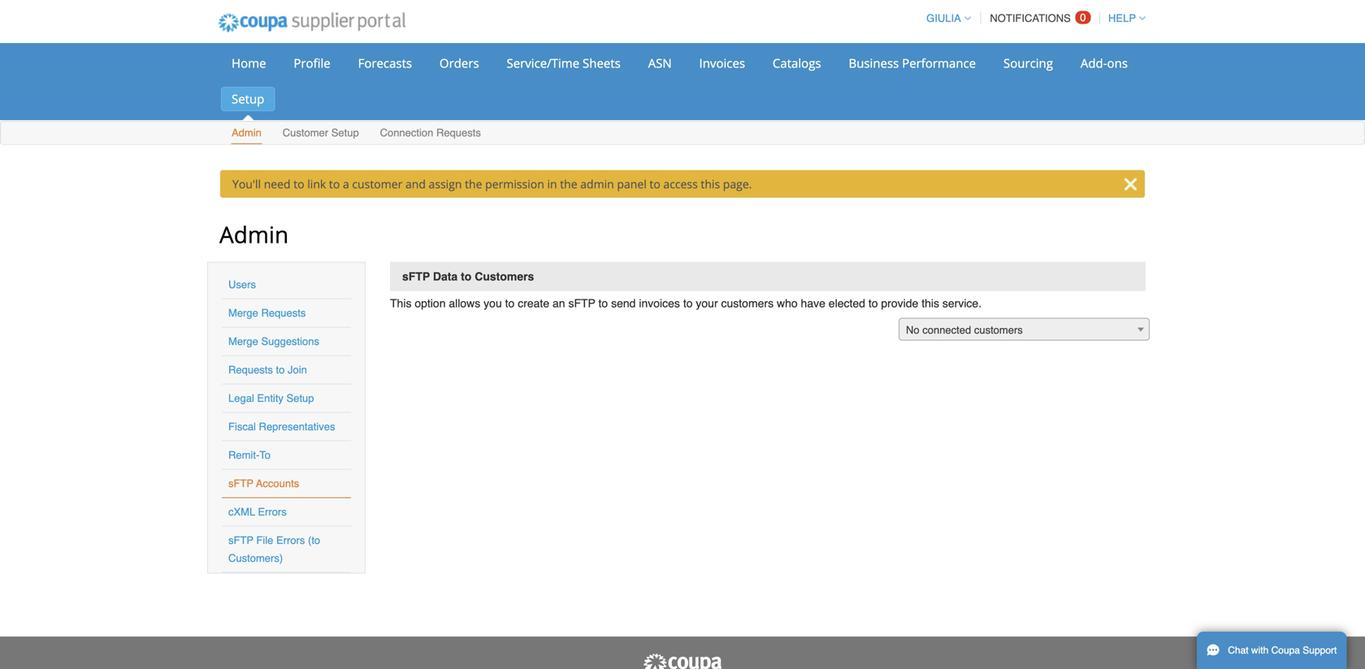 Task type: vqa. For each thing, say whether or not it's contained in the screenshot.
invoice for paid
no



Task type: locate. For each thing, give the bounding box(es) containing it.
join
[[288, 364, 307, 376]]

1 horizontal spatial the
[[560, 176, 578, 192]]

orders link
[[429, 51, 490, 76]]

to right you
[[505, 297, 515, 310]]

requests up legal
[[228, 364, 273, 376]]

admin down setup link
[[232, 127, 262, 139]]

merge down merge requests link
[[228, 336, 258, 348]]

sheets
[[583, 55, 621, 72]]

giulia link
[[919, 12, 971, 24]]

connected
[[923, 324, 972, 337]]

cxml
[[228, 506, 255, 519]]

0 vertical spatial merge
[[228, 307, 258, 319]]

notifications 0
[[990, 11, 1086, 24]]

2 merge from the top
[[228, 336, 258, 348]]

asn
[[648, 55, 672, 72]]

requests
[[436, 127, 481, 139], [261, 307, 306, 319], [228, 364, 273, 376]]

setup
[[232, 91, 264, 107], [331, 127, 359, 139], [287, 393, 314, 405]]

merge down users
[[228, 307, 258, 319]]

1 vertical spatial errors
[[276, 535, 305, 547]]

this
[[701, 176, 720, 192], [922, 297, 940, 310]]

navigation
[[919, 2, 1146, 34]]

admin
[[581, 176, 614, 192]]

help link
[[1101, 12, 1146, 24]]

1 horizontal spatial this
[[922, 297, 940, 310]]

users
[[228, 279, 256, 291]]

home link
[[221, 51, 277, 76]]

the right in
[[560, 176, 578, 192]]

1 the from the left
[[465, 176, 482, 192]]

create
[[518, 297, 550, 310]]

errors left (to
[[276, 535, 305, 547]]

page.
[[723, 176, 752, 192]]

1 vertical spatial customers
[[974, 324, 1023, 337]]

this left page.
[[701, 176, 720, 192]]

setup up admin link at top left
[[232, 91, 264, 107]]

add-
[[1081, 55, 1108, 72]]

orders
[[440, 55, 479, 72]]

0 horizontal spatial setup
[[232, 91, 264, 107]]

coupa
[[1272, 645, 1301, 657]]

sftp up customers) at bottom
[[228, 535, 254, 547]]

have
[[801, 297, 826, 310]]

errors down accounts
[[258, 506, 287, 519]]

merge
[[228, 307, 258, 319], [228, 336, 258, 348]]

chat with coupa support
[[1228, 645, 1337, 657]]

support
[[1303, 645, 1337, 657]]

1 horizontal spatial setup
[[287, 393, 314, 405]]

add-ons
[[1081, 55, 1128, 72]]

connection requests
[[380, 127, 481, 139]]

send
[[611, 297, 636, 310]]

customers)
[[228, 553, 283, 565]]

service/time sheets link
[[496, 51, 631, 76]]

sftp for sftp data to customers
[[402, 270, 430, 283]]

you
[[484, 297, 502, 310]]

no connected customers
[[906, 324, 1023, 337]]

this right provide
[[922, 297, 940, 310]]

requests up the suggestions
[[261, 307, 306, 319]]

legal entity setup link
[[228, 393, 314, 405]]

link
[[307, 176, 326, 192]]

1 vertical spatial requests
[[261, 307, 306, 319]]

sftp for sftp accounts
[[228, 478, 254, 490]]

to left the your at top
[[683, 297, 693, 310]]

sftp up cxml
[[228, 478, 254, 490]]

to
[[260, 450, 271, 462]]

customers
[[475, 270, 534, 283]]

customers down service.
[[974, 324, 1023, 337]]

1 vertical spatial setup
[[331, 127, 359, 139]]

to left a
[[329, 176, 340, 192]]

0 vertical spatial customers
[[721, 297, 774, 310]]

profile
[[294, 55, 331, 72]]

requests to join link
[[228, 364, 307, 376]]

sftp left data
[[402, 270, 430, 283]]

sftp file errors (to customers)
[[228, 535, 320, 565]]

1 vertical spatial merge
[[228, 336, 258, 348]]

sftp inside sftp file errors (to customers)
[[228, 535, 254, 547]]

catalogs
[[773, 55, 821, 72]]

help
[[1109, 12, 1136, 24]]

0 vertical spatial errors
[[258, 506, 287, 519]]

0 horizontal spatial the
[[465, 176, 482, 192]]

this option allows you to create an sftp to send invoices to your customers who have elected to provide this service.
[[390, 297, 982, 310]]

(to
[[308, 535, 320, 547]]

No connected customers field
[[899, 318, 1150, 342]]

sftp accounts link
[[228, 478, 299, 490]]

setup right customer
[[331, 127, 359, 139]]

0 horizontal spatial coupa supplier portal image
[[207, 2, 417, 43]]

1 merge from the top
[[228, 307, 258, 319]]

0 vertical spatial setup
[[232, 91, 264, 107]]

sourcing link
[[993, 51, 1064, 76]]

0
[[1081, 11, 1086, 24]]

representatives
[[259, 421, 335, 433]]

invoices
[[639, 297, 680, 310]]

1 horizontal spatial coupa supplier portal image
[[642, 654, 723, 670]]

to
[[294, 176, 305, 192], [329, 176, 340, 192], [650, 176, 661, 192], [461, 270, 472, 283], [505, 297, 515, 310], [599, 297, 608, 310], [683, 297, 693, 310], [869, 297, 878, 310], [276, 364, 285, 376]]

legal entity setup
[[228, 393, 314, 405]]

2 horizontal spatial setup
[[331, 127, 359, 139]]

admin down you'll
[[219, 219, 289, 250]]

panel
[[617, 176, 647, 192]]

to right data
[[461, 270, 472, 283]]

setup down join
[[287, 393, 314, 405]]

the right the "assign"
[[465, 176, 482, 192]]

sftp right an
[[569, 297, 596, 310]]

in
[[547, 176, 557, 192]]

0 horizontal spatial customers
[[721, 297, 774, 310]]

sourcing
[[1004, 55, 1053, 72]]

service/time
[[507, 55, 580, 72]]

accounts
[[256, 478, 299, 490]]

coupa supplier portal image
[[207, 2, 417, 43], [642, 654, 723, 670]]

the
[[465, 176, 482, 192], [560, 176, 578, 192]]

errors
[[258, 506, 287, 519], [276, 535, 305, 547]]

customer
[[283, 127, 328, 139]]

0 vertical spatial this
[[701, 176, 720, 192]]

0 vertical spatial requests
[[436, 127, 481, 139]]

customers
[[721, 297, 774, 310], [974, 324, 1023, 337]]

your
[[696, 297, 718, 310]]

this
[[390, 297, 412, 310]]

chat with coupa support button
[[1197, 632, 1347, 670]]

service.
[[943, 297, 982, 310]]

customers left who
[[721, 297, 774, 310]]

merge requests
[[228, 307, 306, 319]]

elected
[[829, 297, 866, 310]]

need
[[264, 176, 291, 192]]

requests right connection
[[436, 127, 481, 139]]

1 horizontal spatial customers
[[974, 324, 1023, 337]]

sftp
[[402, 270, 430, 283], [569, 297, 596, 310], [228, 478, 254, 490], [228, 535, 254, 547]]

customers inside text box
[[974, 324, 1023, 337]]



Task type: describe. For each thing, give the bounding box(es) containing it.
1 vertical spatial admin
[[219, 219, 289, 250]]

sftp file errors (to customers) link
[[228, 535, 320, 565]]

requests for connection requests
[[436, 127, 481, 139]]

requests for merge requests
[[261, 307, 306, 319]]

customer
[[352, 176, 403, 192]]

with
[[1252, 645, 1269, 657]]

connection
[[380, 127, 434, 139]]

sftp data to customers
[[402, 270, 534, 283]]

asn link
[[638, 51, 683, 76]]

merge requests link
[[228, 307, 306, 319]]

navigation containing notifications 0
[[919, 2, 1146, 34]]

who
[[777, 297, 798, 310]]

remit-
[[228, 450, 260, 462]]

ons
[[1108, 55, 1128, 72]]

1 vertical spatial coupa supplier portal image
[[642, 654, 723, 670]]

to left send
[[599, 297, 608, 310]]

add-ons link
[[1070, 51, 1139, 76]]

sftp for sftp file errors (to customers)
[[228, 535, 254, 547]]

remit-to
[[228, 450, 271, 462]]

performance
[[902, 55, 976, 72]]

remit-to link
[[228, 450, 271, 462]]

to left link
[[294, 176, 305, 192]]

to left join
[[276, 364, 285, 376]]

forecasts
[[358, 55, 412, 72]]

invoices link
[[689, 51, 756, 76]]

no
[[906, 324, 920, 337]]

merge suggestions
[[228, 336, 319, 348]]

0 horizontal spatial this
[[701, 176, 720, 192]]

option
[[415, 297, 446, 310]]

fiscal
[[228, 421, 256, 433]]

to right elected
[[869, 297, 878, 310]]

connection requests link
[[379, 123, 482, 144]]

assign
[[429, 176, 462, 192]]

a
[[343, 176, 349, 192]]

allows
[[449, 297, 481, 310]]

2 vertical spatial setup
[[287, 393, 314, 405]]

chat
[[1228, 645, 1249, 657]]

service/time sheets
[[507, 55, 621, 72]]

you'll
[[232, 176, 261, 192]]

data
[[433, 270, 458, 283]]

fiscal representatives
[[228, 421, 335, 433]]

cxml errors
[[228, 506, 287, 519]]

2 the from the left
[[560, 176, 578, 192]]

an
[[553, 297, 565, 310]]

suggestions
[[261, 336, 319, 348]]

0 vertical spatial coupa supplier portal image
[[207, 2, 417, 43]]

provide
[[881, 297, 919, 310]]

2 vertical spatial requests
[[228, 364, 273, 376]]

legal
[[228, 393, 254, 405]]

merge suggestions link
[[228, 336, 319, 348]]

customer setup link
[[282, 123, 360, 144]]

giulia
[[927, 12, 961, 24]]

home
[[232, 55, 266, 72]]

access
[[664, 176, 698, 192]]

admin link
[[231, 123, 262, 144]]

profile link
[[283, 51, 341, 76]]

and
[[406, 176, 426, 192]]

requests to join
[[228, 364, 307, 376]]

you'll need to link to a customer and assign the permission in the admin panel to access this page.
[[232, 176, 752, 192]]

business performance
[[849, 55, 976, 72]]

to right panel in the left of the page
[[650, 176, 661, 192]]

users link
[[228, 279, 256, 291]]

errors inside sftp file errors (to customers)
[[276, 535, 305, 547]]

customer setup
[[283, 127, 359, 139]]

invoices
[[699, 55, 745, 72]]

business
[[849, 55, 899, 72]]

setup link
[[221, 87, 275, 111]]

forecasts link
[[348, 51, 423, 76]]

cxml errors link
[[228, 506, 287, 519]]

fiscal representatives link
[[228, 421, 335, 433]]

1 vertical spatial this
[[922, 297, 940, 310]]

catalogs link
[[762, 51, 832, 76]]

entity
[[257, 393, 284, 405]]

business performance link
[[838, 51, 987, 76]]

No connected customers text field
[[900, 319, 1149, 342]]

merge for merge suggestions
[[228, 336, 258, 348]]

file
[[256, 535, 273, 547]]

merge for merge requests
[[228, 307, 258, 319]]

0 vertical spatial admin
[[232, 127, 262, 139]]



